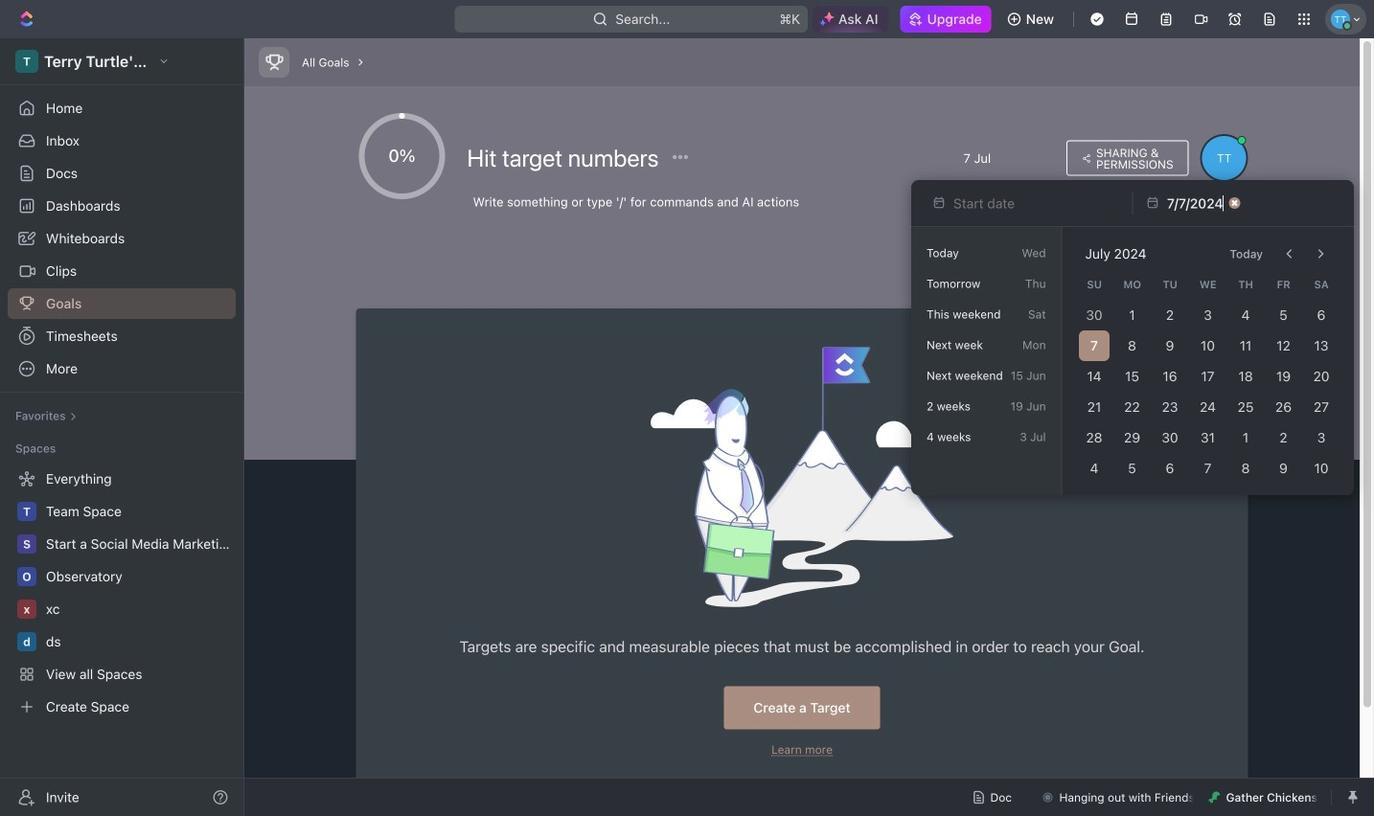 Task type: vqa. For each thing, say whether or not it's contained in the screenshot.
the Start date text box
yes



Task type: locate. For each thing, give the bounding box(es) containing it.
sidebar navigation
[[0, 38, 244, 817]]

Start date text field
[[954, 195, 1105, 211]]

tree
[[8, 464, 236, 723]]

Due date text field
[[1167, 195, 1225, 211]]

drumstick bite image
[[1209, 792, 1221, 804]]



Task type: describe. For each thing, give the bounding box(es) containing it.
tree inside sidebar "navigation"
[[8, 464, 236, 723]]



